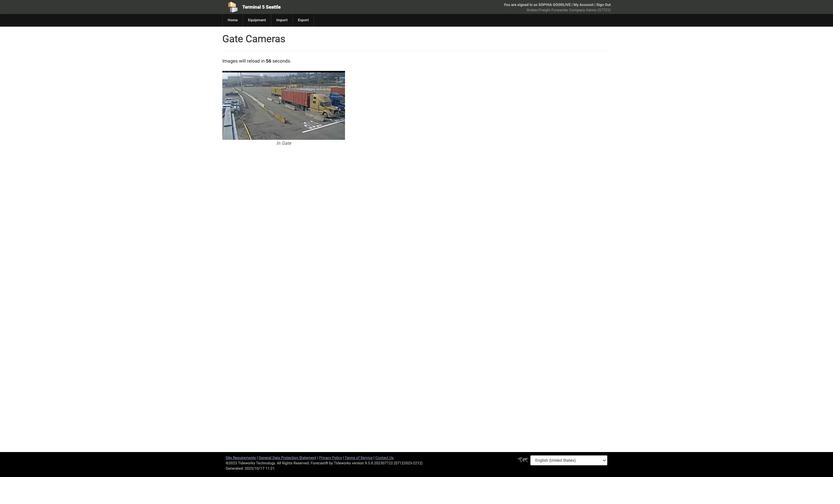 Task type: vqa. For each thing, say whether or not it's contained in the screenshot.
Contact
yes



Task type: locate. For each thing, give the bounding box(es) containing it.
in inside you are signed in as sophia goodlive | my account | sign out broker/freight forwarder company admin (57721)
[[530, 3, 533, 7]]

privacy
[[319, 457, 331, 461]]

1 horizontal spatial gate
[[281, 141, 291, 146]]

1 vertical spatial in
[[261, 58, 265, 64]]

privacy policy link
[[319, 457, 342, 461]]

general
[[259, 457, 271, 461]]

(07122023-
[[394, 462, 413, 466]]

1 vertical spatial gate
[[281, 141, 291, 146]]

sign
[[597, 3, 604, 7]]

by
[[329, 462, 333, 466]]

company
[[569, 8, 585, 12]]

you
[[504, 3, 510, 7]]

gate right in
[[281, 141, 291, 146]]

account
[[580, 3, 594, 7]]

0 horizontal spatial in
[[261, 58, 265, 64]]

terms of service link
[[345, 457, 373, 461]]

gate
[[222, 33, 243, 45], [281, 141, 291, 146]]

cameras
[[246, 33, 286, 45]]

broker/freight
[[527, 8, 551, 12]]

images will reload in 56 seconds.
[[222, 58, 291, 64]]

equipment link
[[243, 14, 271, 27]]

home
[[228, 18, 238, 22]]

terms
[[345, 457, 355, 461]]

| left sign
[[595, 3, 596, 7]]

56
[[266, 58, 271, 64]]

0 vertical spatial gate
[[222, 33, 243, 45]]

home link
[[222, 14, 243, 27]]

data
[[272, 457, 280, 461]]

in left 56
[[261, 58, 265, 64]]

11:21
[[265, 467, 275, 472]]

contact us link
[[375, 457, 394, 461]]

in
[[530, 3, 533, 7], [261, 58, 265, 64]]

site
[[226, 457, 232, 461]]

| up tideworks
[[343, 457, 344, 461]]

forecast®
[[311, 462, 328, 466]]

version
[[352, 462, 364, 466]]

tideworks
[[334, 462, 351, 466]]

5
[[262, 4, 265, 10]]

protection
[[281, 457, 298, 461]]

terminal 5 seattle
[[242, 4, 281, 10]]

2212)
[[413, 462, 423, 466]]

are
[[511, 3, 517, 7]]

goodlive
[[553, 3, 571, 7]]

images
[[222, 58, 238, 64]]

in
[[276, 141, 280, 146]]

|
[[572, 3, 573, 7], [595, 3, 596, 7], [257, 457, 258, 461], [317, 457, 318, 461], [343, 457, 344, 461], [374, 457, 375, 461]]

in gate image
[[222, 71, 345, 140]]

| left general at left
[[257, 457, 258, 461]]

policy
[[332, 457, 342, 461]]

0 vertical spatial in
[[530, 3, 533, 7]]

in left as
[[530, 3, 533, 7]]

site requirements | general data protection statement | privacy policy | terms of service | contact us ©2023 tideworks technology. all rights reserved. forecast® by tideworks version 9.5.0.202307122 (07122023-2212) generated: 2023/10/17 11:21
[[226, 457, 423, 472]]

2023/10/17
[[245, 467, 265, 472]]

gate down home link
[[222, 33, 243, 45]]

generated:
[[226, 467, 244, 472]]

1 horizontal spatial in
[[530, 3, 533, 7]]

import link
[[271, 14, 293, 27]]



Task type: describe. For each thing, give the bounding box(es) containing it.
forwarder
[[552, 8, 569, 12]]

| left my
[[572, 3, 573, 7]]

admin
[[586, 8, 597, 12]]

9.5.0.202307122
[[365, 462, 393, 466]]

rights
[[282, 462, 293, 466]]

us
[[389, 457, 394, 461]]

seconds.
[[273, 58, 291, 64]]

equipment
[[248, 18, 266, 22]]

| up forecast®
[[317, 457, 318, 461]]

reload
[[247, 58, 260, 64]]

(57721)
[[598, 8, 611, 12]]

reserved.
[[294, 462, 310, 466]]

all
[[277, 462, 281, 466]]

you are signed in as sophia goodlive | my account | sign out broker/freight forwarder company admin (57721)
[[504, 3, 611, 12]]

out
[[605, 3, 611, 7]]

in for signed
[[530, 3, 533, 7]]

my
[[574, 3, 579, 7]]

will
[[239, 58, 246, 64]]

gate cameras
[[222, 33, 286, 45]]

signed
[[518, 3, 529, 7]]

©2023 tideworks
[[226, 462, 255, 466]]

my account link
[[574, 3, 594, 7]]

general data protection statement link
[[259, 457, 316, 461]]

statement
[[299, 457, 316, 461]]

export
[[298, 18, 309, 22]]

0 horizontal spatial gate
[[222, 33, 243, 45]]

in gate
[[276, 141, 291, 146]]

site requirements link
[[226, 457, 256, 461]]

technology.
[[256, 462, 276, 466]]

sign out link
[[597, 3, 611, 7]]

seattle
[[266, 4, 281, 10]]

export link
[[293, 14, 314, 27]]

terminal
[[242, 4, 261, 10]]

sophia
[[539, 3, 552, 7]]

terminal 5 seattle link
[[222, 0, 378, 14]]

requirements
[[233, 457, 256, 461]]

of
[[356, 457, 360, 461]]

import
[[276, 18, 288, 22]]

as
[[534, 3, 538, 7]]

contact
[[375, 457, 389, 461]]

| up 9.5.0.202307122
[[374, 457, 375, 461]]

in for reload
[[261, 58, 265, 64]]

service
[[361, 457, 373, 461]]



